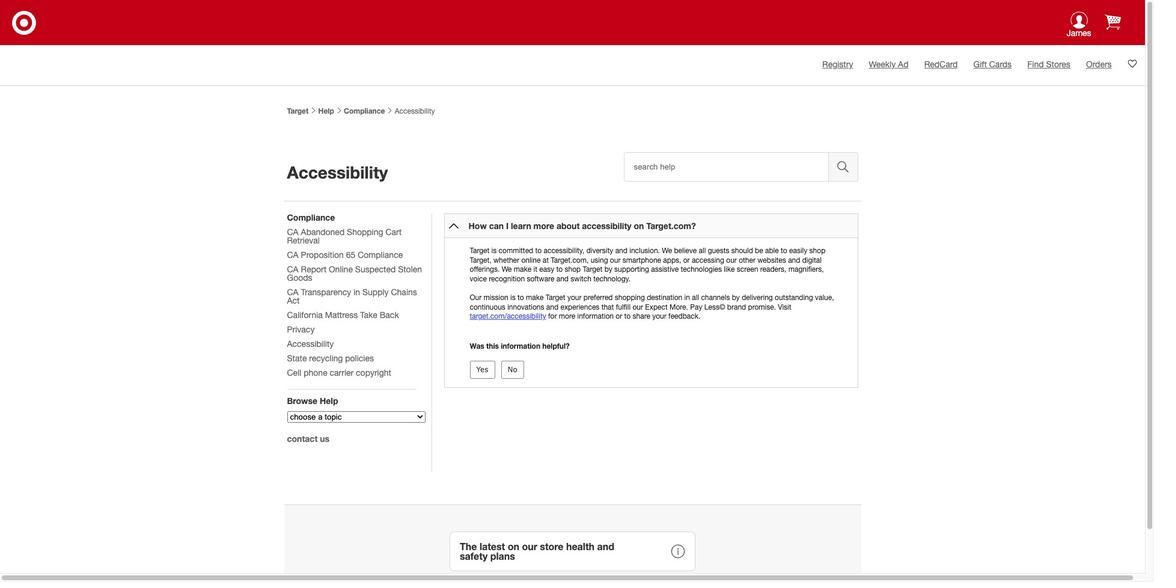 Task type: locate. For each thing, give the bounding box(es) containing it.
target inside our mission is to make target your preferred shopping destination in all channels by delivering outstanding value, continuous innovations and experiences that fulfill our expect more. pay less© brand promise. visit target.com/accessibility for more information or to share your feedback.
[[546, 294, 566, 302]]

able
[[766, 247, 779, 255]]

1 horizontal spatial is
[[511, 294, 516, 302]]

how
[[469, 221, 487, 231]]

compliance for compliance
[[344, 106, 385, 115]]

health
[[567, 541, 595, 552]]

1 horizontal spatial in
[[685, 294, 690, 302]]

1 vertical spatial make
[[526, 294, 544, 302]]

compliance up abandoned
[[287, 212, 335, 223]]

0 horizontal spatial on
[[508, 541, 520, 552]]

0 horizontal spatial shop
[[565, 265, 581, 274]]

target.com home image
[[12, 11, 36, 35]]

0 vertical spatial on
[[634, 221, 644, 231]]

help right "target" link
[[319, 106, 334, 115]]

supporting
[[615, 265, 650, 274]]

in left 'supply' at left
[[354, 288, 360, 297]]

and right health
[[598, 541, 615, 552]]

1 vertical spatial compliance
[[287, 212, 335, 223]]

1 vertical spatial shop
[[565, 265, 581, 274]]

safety
[[460, 550, 488, 562]]

0 horizontal spatial by
[[605, 265, 613, 274]]

store
[[540, 541, 564, 552]]

None image field
[[829, 152, 859, 182]]

all up accessing
[[699, 247, 706, 255]]

diversity
[[587, 247, 614, 255]]

ca down goods
[[287, 288, 299, 297]]

accessibility
[[393, 107, 435, 115], [287, 162, 388, 182], [287, 339, 334, 349]]

policies
[[345, 354, 374, 363]]

my target.com shopping cart image
[[1106, 14, 1122, 30]]

1 horizontal spatial more
[[559, 312, 576, 321]]

by
[[605, 265, 613, 274], [732, 294, 740, 302]]

1 vertical spatial more
[[559, 312, 576, 321]]

0 horizontal spatial your
[[568, 294, 582, 302]]

or down fulfill
[[616, 312, 623, 321]]

2 vertical spatial accessibility
[[287, 339, 334, 349]]

and up for
[[547, 303, 559, 311]]

compliance right the 'help' link
[[344, 106, 385, 115]]

our inside our mission is to make target your preferred shopping destination in all channels by delivering outstanding value, continuous innovations and experiences that fulfill our expect more. pay less© brand promise. visit target.com/accessibility for more information or to share your feedback.
[[633, 303, 644, 311]]

1 horizontal spatial your
[[653, 312, 667, 321]]

and up supporting
[[616, 247, 628, 255]]

preferred
[[584, 294, 613, 302]]

0 vertical spatial by
[[605, 265, 613, 274]]

by inside our mission is to make target your preferred shopping destination in all channels by delivering outstanding value, continuous innovations and experiences that fulfill our expect more. pay less© brand promise. visit target.com/accessibility for more information or to share your feedback.
[[732, 294, 740, 302]]

gift
[[974, 60, 988, 69]]

4 ca from the top
[[287, 288, 299, 297]]

navigation
[[287, 212, 426, 454]]

target up target,
[[470, 247, 490, 255]]

help right 'browse' at the left bottom of the page
[[320, 396, 338, 406]]

online
[[522, 256, 541, 264]]

registry link
[[823, 60, 854, 69]]

on
[[634, 221, 644, 231], [508, 541, 520, 552]]

ad
[[899, 60, 909, 69]]

the latest on our store health and safety plans
[[460, 541, 615, 562]]

1 vertical spatial your
[[653, 312, 667, 321]]

2 vertical spatial compliance
[[358, 250, 403, 260]]

browse help
[[287, 396, 338, 406]]

1 vertical spatial is
[[511, 294, 516, 302]]

2 ca from the top
[[287, 250, 299, 260]]

how can i learn more about accessibility on target.com?
[[469, 221, 696, 231]]

1 horizontal spatial by
[[732, 294, 740, 302]]

redcard link
[[925, 60, 958, 69]]

0 horizontal spatial information
[[501, 342, 541, 351]]

1 vertical spatial or
[[616, 312, 623, 321]]

1 vertical spatial by
[[732, 294, 740, 302]]

on up inclusion. on the top of the page
[[634, 221, 644, 231]]

continuous
[[470, 303, 506, 311]]

compliance for compliance ca abandoned shopping cart retrieval ca proposition 65 compliance ca report online suspected stolen goods ca transparency in supply chains act california mattress take back privacy accessibility state recycling policies cell phone carrier copyright
[[287, 212, 335, 223]]

0 horizontal spatial in
[[354, 288, 360, 297]]

mattress
[[325, 310, 358, 320]]

compliance
[[344, 106, 385, 115], [287, 212, 335, 223], [358, 250, 403, 260]]

None submit
[[470, 361, 495, 379], [501, 361, 524, 379], [470, 361, 495, 379], [501, 361, 524, 379]]

copyright
[[356, 368, 392, 378]]

ca down retrieval
[[287, 250, 299, 260]]

1 horizontal spatial on
[[634, 221, 644, 231]]

inclusion.
[[630, 247, 660, 255]]

on right latest
[[508, 541, 520, 552]]

our up like
[[727, 256, 737, 264]]

magnifiers,
[[789, 265, 824, 274]]

cards
[[990, 60, 1012, 69]]

0 horizontal spatial is
[[492, 247, 497, 255]]

circle arrow s image
[[449, 221, 459, 231]]

information down that in the right bottom of the page
[[578, 312, 614, 321]]

redcard
[[925, 60, 958, 69]]

innovations
[[508, 303, 545, 311]]

1 vertical spatial all
[[692, 294, 700, 302]]

0 vertical spatial shop
[[810, 247, 826, 255]]

and left switch
[[557, 275, 569, 283]]

by up technology.
[[605, 265, 613, 274]]

make inside our mission is to make target your preferred shopping destination in all channels by delivering outstanding value, continuous innovations and experiences that fulfill our expect more. pay less© brand promise. visit target.com/accessibility for more information or to share your feedback.
[[526, 294, 544, 302]]

0 vertical spatial compliance
[[344, 106, 385, 115]]

0 vertical spatial information
[[578, 312, 614, 321]]

0 vertical spatial or
[[684, 256, 690, 264]]

0 vertical spatial all
[[699, 247, 706, 255]]

and inside the latest on our store health and safety plans
[[598, 541, 615, 552]]

to right "able"
[[781, 247, 788, 255]]

compliance up suspected
[[358, 250, 403, 260]]

or inside our mission is to make target your preferred shopping destination in all channels by delivering outstanding value, continuous innovations and experiences that fulfill our expect more. pay less© brand promise. visit target.com/accessibility for more information or to share your feedback.
[[616, 312, 623, 321]]

recognition
[[489, 275, 525, 283]]

destination
[[647, 294, 683, 302]]

1 vertical spatial information
[[501, 342, 541, 351]]

readers,
[[761, 265, 787, 274]]

or down believe
[[684, 256, 690, 264]]

on inside how can i learn more about accessibility on target.com? tab
[[634, 221, 644, 231]]

target
[[287, 106, 309, 115], [470, 247, 490, 255], [583, 265, 603, 274], [546, 294, 566, 302]]

0 horizontal spatial more
[[534, 221, 555, 231]]

ca left abandoned
[[287, 227, 299, 237]]

information right this
[[501, 342, 541, 351]]

accessibility
[[582, 221, 632, 231]]

online
[[329, 265, 353, 274]]

assistive
[[652, 265, 679, 274]]

your down "expect"
[[653, 312, 667, 321]]

less©
[[705, 303, 726, 311]]

shop up digital
[[810, 247, 826, 255]]

your
[[568, 294, 582, 302], [653, 312, 667, 321]]

make down online
[[514, 265, 532, 274]]

our right using
[[610, 256, 621, 264]]

icon image
[[1071, 11, 1088, 29]]

1 vertical spatial on
[[508, 541, 520, 552]]

for
[[549, 312, 557, 321]]

target link
[[287, 106, 309, 115]]

all
[[699, 247, 706, 255], [692, 294, 700, 302]]

all inside target is committed to accessibility, diversity and inclusion. we believe all guests should be able to easily shop target, whether online at target.com, using our smartphone apps, or accessing our other websites and digital offerings. we make it easy to shop target by supporting assistive technologies like screen readers, magnifiers, voice recognition software and switch technology.
[[699, 247, 706, 255]]

registry
[[823, 60, 854, 69]]

our up share
[[633, 303, 644, 311]]

0 horizontal spatial or
[[616, 312, 623, 321]]

shop down target.com,
[[565, 265, 581, 274]]

mission
[[484, 294, 509, 302]]

is up innovations
[[511, 294, 516, 302]]

1 horizontal spatial information
[[578, 312, 614, 321]]

experiences
[[561, 303, 600, 311]]

shopping
[[347, 227, 383, 237]]

to up online
[[536, 247, 542, 255]]

contact
[[287, 434, 318, 444]]

california mattress take back link
[[287, 310, 399, 320]]

target up for
[[546, 294, 566, 302]]

navigation containing compliance
[[287, 212, 426, 454]]

ca left report
[[287, 265, 299, 274]]

find
[[1028, 60, 1045, 69]]

more right for
[[559, 312, 576, 321]]

help
[[319, 106, 334, 115], [320, 396, 338, 406]]

state
[[287, 354, 307, 363]]

how can i learn more about accessibility on target.com? tab
[[444, 214, 859, 238]]

1 ca from the top
[[287, 227, 299, 237]]

our left store
[[522, 541, 538, 552]]

information
[[578, 312, 614, 321], [501, 342, 541, 351]]

0 vertical spatial more
[[534, 221, 555, 231]]

1 vertical spatial help
[[320, 396, 338, 406]]

state recycling policies link
[[287, 354, 374, 363]]

is up whether
[[492, 247, 497, 255]]

cart
[[386, 227, 402, 237]]

switch
[[571, 275, 592, 283]]

in
[[354, 288, 360, 297], [685, 294, 690, 302]]

by up brand
[[732, 294, 740, 302]]

technologies
[[681, 265, 722, 274]]

0 vertical spatial is
[[492, 247, 497, 255]]

chains
[[391, 288, 417, 297]]

in up more.
[[685, 294, 690, 302]]

gift cards
[[974, 60, 1012, 69]]

weekly ad link
[[870, 60, 909, 69]]

1 horizontal spatial or
[[684, 256, 690, 264]]

make up innovations
[[526, 294, 544, 302]]

is
[[492, 247, 497, 255], [511, 294, 516, 302]]

more right the "learn"
[[534, 221, 555, 231]]

0 vertical spatial make
[[514, 265, 532, 274]]

by inside target is committed to accessibility, diversity and inclusion. we believe all guests should be able to easily shop target, whether online at target.com, using our smartphone apps, or accessing our other websites and digital offerings. we make it easy to shop target by supporting assistive technologies like screen readers, magnifiers, voice recognition software and switch technology.
[[605, 265, 613, 274]]

0 vertical spatial help
[[319, 106, 334, 115]]

help link
[[319, 106, 334, 115]]

more inside tab
[[534, 221, 555, 231]]

help inside navigation
[[320, 396, 338, 406]]

should
[[732, 247, 754, 255]]

all up 'pay'
[[692, 294, 700, 302]]

contact us link
[[287, 434, 330, 444]]

our
[[610, 256, 621, 264], [727, 256, 737, 264], [633, 303, 644, 311], [522, 541, 538, 552]]

suspected
[[355, 265, 396, 274]]

your up experiences
[[568, 294, 582, 302]]



Task type: vqa. For each thing, say whether or not it's contained in the screenshot.
the leftmost the breast
no



Task type: describe. For each thing, give the bounding box(es) containing it.
retrieval
[[287, 236, 320, 245]]

the
[[460, 541, 477, 552]]

or inside target is committed to accessibility, diversity and inclusion. we believe all guests should be able to easily shop target, whether online at target.com, using our smartphone apps, or accessing our other websites and digital offerings. we make it easy to shop target by supporting assistive technologies like screen readers, magnifiers, voice recognition software and switch technology.
[[684, 256, 690, 264]]

0 vertical spatial your
[[568, 294, 582, 302]]

was
[[470, 342, 485, 351]]

compliance ca abandoned shopping cart retrieval ca proposition 65 compliance ca report online suspected stolen goods ca transparency in supply chains act california mattress take back privacy accessibility state recycling policies cell phone carrier copyright
[[287, 212, 422, 378]]

target.com/accessibility link
[[470, 312, 547, 321]]

our mission is to make target your preferred shopping destination in all channels by delivering outstanding value, continuous innovations and experiences that fulfill our expect more. pay less© brand promise. visit target.com/accessibility for more information or to share your feedback.
[[470, 294, 835, 321]]

digital
[[803, 256, 822, 264]]

that
[[602, 303, 614, 311]]

stolen
[[398, 265, 422, 274]]

proposition
[[301, 250, 344, 260]]

ca transparency in supply chains act link
[[287, 288, 417, 306]]

0 vertical spatial accessibility
[[393, 107, 435, 115]]

offerings. we
[[470, 265, 512, 274]]

using
[[591, 256, 608, 264]]

target.com,
[[551, 256, 589, 264]]

supply
[[363, 288, 389, 297]]

like
[[724, 265, 735, 274]]

to up innovations
[[518, 294, 524, 302]]

act
[[287, 296, 300, 306]]

at
[[543, 256, 549, 264]]

contact us
[[287, 434, 330, 444]]

whether
[[494, 256, 520, 264]]

our inside the latest on our store health and safety plans
[[522, 541, 538, 552]]

information inside our mission is to make target your preferred shopping destination in all channels by delivering outstanding value, continuous innovations and experiences that fulfill our expect more. pay less© brand promise. visit target.com/accessibility for more information or to share your feedback.
[[578, 312, 614, 321]]

browse
[[287, 396, 318, 406]]

voice
[[470, 275, 487, 283]]

value,
[[816, 294, 835, 302]]

1 vertical spatial accessibility
[[287, 162, 388, 182]]

software
[[527, 275, 555, 283]]

easily
[[790, 247, 808, 255]]

it
[[534, 265, 538, 274]]

expect
[[646, 303, 668, 311]]

target.com?
[[647, 221, 696, 231]]

in inside compliance ca abandoned shopping cart retrieval ca proposition 65 compliance ca report online suspected stolen goods ca transparency in supply chains act california mattress take back privacy accessibility state recycling policies cell phone carrier copyright
[[354, 288, 360, 297]]

to right easy
[[557, 265, 563, 274]]

1 horizontal spatial shop
[[810, 247, 826, 255]]

target left the 'help' link
[[287, 106, 309, 115]]

is inside target is committed to accessibility, diversity and inclusion. we believe all guests should be able to easily shop target, whether online at target.com, using our smartphone apps, or accessing our other websites and digital offerings. we make it easy to shop target by supporting assistive technologies like screen readers, magnifiers, voice recognition software and switch technology.
[[492, 247, 497, 255]]

ca report online suspected stolen goods link
[[287, 265, 422, 283]]

more inside our mission is to make target your preferred shopping destination in all channels by delivering outstanding value, continuous innovations and experiences that fulfill our expect more. pay less© brand promise. visit target.com/accessibility for more information or to share your feedback.
[[559, 312, 576, 321]]

weekly ad
[[870, 60, 909, 69]]

on inside the latest on our store health and safety plans
[[508, 541, 520, 552]]

favorites image
[[1128, 59, 1138, 69]]

privacy
[[287, 325, 315, 334]]

find stores
[[1028, 60, 1071, 69]]

cell
[[287, 368, 302, 378]]

back
[[380, 310, 399, 320]]

compliance link
[[344, 106, 385, 115]]

goods
[[287, 273, 312, 283]]

latest
[[480, 541, 505, 552]]

in inside our mission is to make target your preferred shopping destination in all channels by delivering outstanding value, continuous innovations and experiences that fulfill our expect more. pay less© brand promise. visit target.com/accessibility for more information or to share your feedback.
[[685, 294, 690, 302]]

believe
[[675, 247, 697, 255]]

brand
[[728, 303, 747, 311]]

california
[[287, 310, 323, 320]]

was this information helpful?
[[470, 342, 570, 351]]

committed
[[499, 247, 534, 255]]

find stores link
[[1028, 60, 1071, 69]]

65
[[346, 250, 356, 260]]

shopping
[[615, 294, 645, 302]]

easy
[[540, 265, 555, 274]]

share
[[633, 312, 651, 321]]

outstanding
[[775, 294, 814, 302]]

to down fulfill
[[625, 312, 631, 321]]

make inside target is committed to accessibility, diversity and inclusion. we believe all guests should be able to easily shop target, whether online at target.com, using our smartphone apps, or accessing our other websites and digital offerings. we make it easy to shop target by supporting assistive technologies like screen readers, magnifiers, voice recognition software and switch technology.
[[514, 265, 532, 274]]

carrier
[[330, 368, 354, 378]]

this
[[487, 342, 499, 351]]

be
[[756, 247, 764, 255]]

screen
[[737, 265, 759, 274]]

james link
[[1062, 11, 1098, 46]]

target,
[[470, 256, 492, 264]]

accessing
[[692, 256, 725, 264]]

and down easily
[[789, 256, 801, 264]]

3 ca from the top
[[287, 265, 299, 274]]

accessibility inside compliance ca abandoned shopping cart retrieval ca proposition 65 compliance ca report online suspected stolen goods ca transparency in supply chains act california mattress take back privacy accessibility state recycling policies cell phone carrier copyright
[[287, 339, 334, 349]]

guests
[[708, 247, 730, 255]]

delivering
[[742, 294, 773, 302]]

websites
[[758, 256, 787, 264]]

about
[[557, 221, 580, 231]]

channels
[[702, 294, 730, 302]]

and inside our mission is to make target your preferred shopping destination in all channels by delivering outstanding value, continuous innovations and experiences that fulfill our expect more. pay less© brand promise. visit target.com/accessibility for more information or to share your feedback.
[[547, 303, 559, 311]]

abandoned
[[301, 227, 345, 237]]

more.
[[670, 303, 689, 311]]

helpful?
[[543, 342, 570, 351]]

is inside our mission is to make target your preferred shopping destination in all channels by delivering outstanding value, continuous innovations and experiences that fulfill our expect more. pay less© brand promise. visit target.com/accessibility for more information or to share your feedback.
[[511, 294, 516, 302]]

phone
[[304, 368, 328, 378]]

take
[[360, 310, 378, 320]]

ca abandoned shopping cart retrieval link
[[287, 227, 402, 245]]

feedback.
[[669, 312, 701, 321]]

our
[[470, 294, 482, 302]]

target down using
[[583, 265, 603, 274]]

technology.
[[594, 275, 631, 283]]

can
[[489, 221, 504, 231]]

i
[[506, 221, 509, 231]]

search help text field
[[624, 152, 829, 182]]

recycling
[[309, 354, 343, 363]]

all inside our mission is to make target your preferred shopping destination in all channels by delivering outstanding value, continuous innovations and experiences that fulfill our expect more. pay less© brand promise. visit target.com/accessibility for more information or to share your feedback.
[[692, 294, 700, 302]]

us
[[320, 434, 330, 444]]

weekly
[[870, 60, 896, 69]]

ca proposition 65 compliance link
[[287, 250, 403, 260]]

pay
[[691, 303, 703, 311]]

orders link
[[1087, 60, 1113, 69]]



